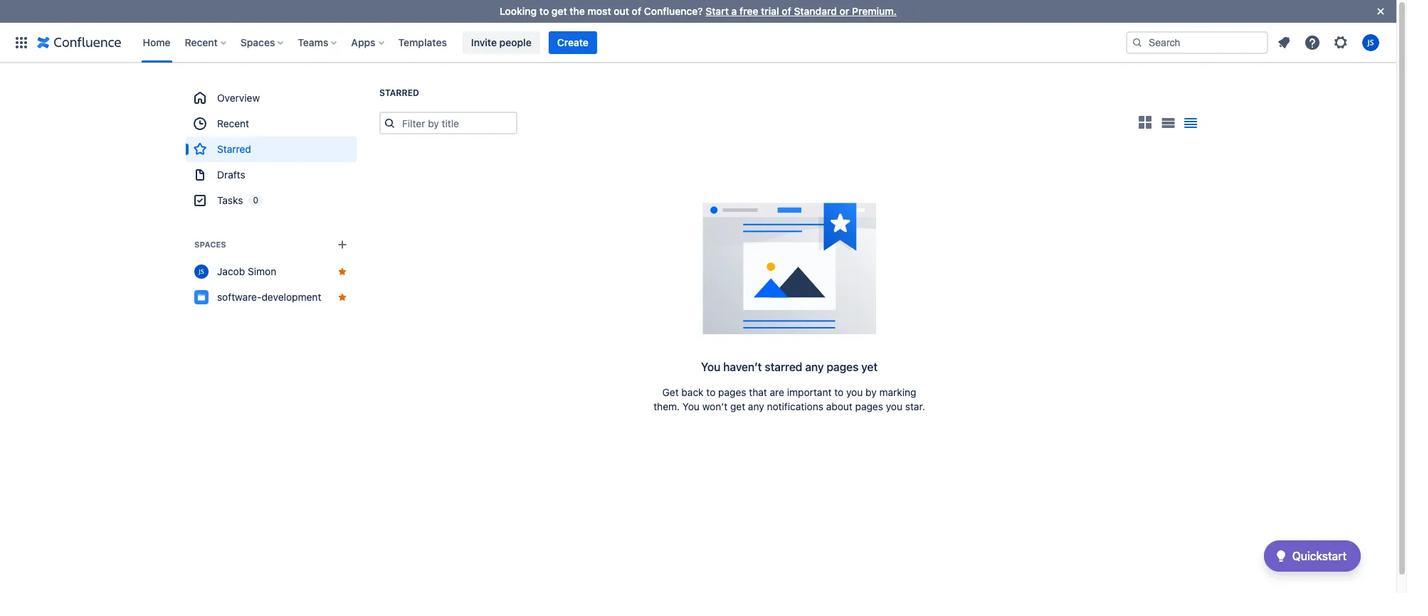 Task type: vqa. For each thing, say whether or not it's contained in the screenshot.
get back to pages that are important to you by marking them.  you won't get any notifications about pages you star.
yes



Task type: locate. For each thing, give the bounding box(es) containing it.
you
[[846, 387, 863, 399], [886, 401, 903, 413]]

templates link
[[394, 31, 451, 54]]

of
[[632, 5, 642, 17], [782, 5, 792, 17]]

cards image
[[1137, 114, 1154, 131]]

out
[[614, 5, 629, 17]]

banner
[[0, 22, 1397, 63]]

1 horizontal spatial get
[[730, 401, 745, 413]]

1 vertical spatial starred
[[217, 143, 251, 155]]

get right won't
[[730, 401, 745, 413]]

1 horizontal spatial you
[[701, 361, 721, 374]]

group
[[186, 85, 357, 214]]

1 vertical spatial any
[[748, 401, 764, 413]]

create
[[557, 36, 589, 48]]

1 horizontal spatial to
[[706, 387, 716, 399]]

apps button
[[347, 31, 390, 54]]

0 horizontal spatial starred
[[217, 143, 251, 155]]

any
[[805, 361, 824, 374], [748, 401, 764, 413]]

teams
[[298, 36, 328, 48]]

the
[[570, 5, 585, 17]]

you up back
[[701, 361, 721, 374]]

you down back
[[683, 401, 700, 413]]

0 vertical spatial pages
[[827, 361, 859, 374]]

0 vertical spatial you
[[846, 387, 863, 399]]

0 horizontal spatial of
[[632, 5, 642, 17]]

any up important
[[805, 361, 824, 374]]

to right looking
[[540, 5, 549, 17]]

software-development
[[217, 291, 321, 303]]

0 vertical spatial any
[[805, 361, 824, 374]]

check image
[[1273, 548, 1290, 565]]

0 vertical spatial you
[[701, 361, 721, 374]]

to up the about
[[835, 387, 844, 399]]

start a free trial of standard or premium. link
[[706, 5, 897, 17]]

software-development link
[[186, 285, 357, 310]]

get inside get back to pages that are important to you by marking them.  you won't get any notifications about pages you star.
[[730, 401, 745, 413]]

recent
[[185, 36, 218, 48], [217, 117, 249, 130]]

1 horizontal spatial starred
[[379, 88, 419, 98]]

notifications
[[767, 401, 824, 413]]

jacob simon link
[[186, 259, 357, 285]]

1 vertical spatial you
[[886, 401, 903, 413]]

0 vertical spatial spaces
[[241, 36, 275, 48]]

get back to pages that are important to you by marking them.  you won't get any notifications about pages you star.
[[654, 387, 925, 413]]

get
[[552, 5, 567, 17], [730, 401, 745, 413]]

recent inside group
[[217, 117, 249, 130]]

0 horizontal spatial get
[[552, 5, 567, 17]]

2 vertical spatial pages
[[855, 401, 883, 413]]

recent right home
[[185, 36, 218, 48]]

that
[[749, 387, 767, 399]]

0 horizontal spatial you
[[846, 387, 863, 399]]

starred
[[379, 88, 419, 98], [217, 143, 251, 155]]

drafts
[[217, 169, 245, 181]]

0 horizontal spatial any
[[748, 401, 764, 413]]

Search field
[[1126, 31, 1269, 54]]

1 vertical spatial spaces
[[194, 240, 226, 249]]

get left the the
[[552, 5, 567, 17]]

you left by
[[846, 387, 863, 399]]

1 horizontal spatial spaces
[[241, 36, 275, 48]]

to up won't
[[706, 387, 716, 399]]

overview link
[[186, 85, 357, 111]]

recent link
[[186, 111, 357, 137]]

pages
[[827, 361, 859, 374], [718, 387, 746, 399], [855, 401, 883, 413]]

spaces right recent popup button
[[241, 36, 275, 48]]

to
[[540, 5, 549, 17], [706, 387, 716, 399], [835, 387, 844, 399]]

pages up won't
[[718, 387, 746, 399]]

spaces inside popup button
[[241, 36, 275, 48]]

tasks
[[217, 194, 243, 206]]

starred up drafts
[[217, 143, 251, 155]]

recent down overview
[[217, 117, 249, 130]]

a
[[732, 5, 737, 17]]

1 horizontal spatial any
[[805, 361, 824, 374]]

starred down the templates link
[[379, 88, 419, 98]]

pages left yet
[[827, 361, 859, 374]]

of right trial
[[782, 5, 792, 17]]

appswitcher icon image
[[13, 34, 30, 51]]

confluence image
[[37, 34, 121, 51], [37, 34, 121, 51]]

any down that
[[748, 401, 764, 413]]

drafts link
[[186, 162, 357, 188]]

1 horizontal spatial you
[[886, 401, 903, 413]]

spaces
[[241, 36, 275, 48], [194, 240, 226, 249]]

pages down by
[[855, 401, 883, 413]]

1 vertical spatial get
[[730, 401, 745, 413]]

quickstart
[[1293, 550, 1347, 563]]

invite people button
[[463, 31, 540, 54]]

1 horizontal spatial of
[[782, 5, 792, 17]]

overview
[[217, 92, 260, 104]]

you down marking
[[886, 401, 903, 413]]

settings icon image
[[1333, 34, 1350, 51]]

you
[[701, 361, 721, 374], [683, 401, 700, 413]]

unstar this space image
[[337, 266, 348, 278]]

spaces up jacob
[[194, 240, 226, 249]]

standard
[[794, 5, 837, 17]]

haven't
[[723, 361, 762, 374]]

marking
[[880, 387, 917, 399]]

1 vertical spatial recent
[[217, 117, 249, 130]]

1 vertical spatial you
[[683, 401, 700, 413]]

create link
[[549, 31, 597, 54]]

recent inside popup button
[[185, 36, 218, 48]]

them.
[[654, 401, 680, 413]]

looking
[[500, 5, 537, 17]]

start
[[706, 5, 729, 17]]

create a space image
[[334, 236, 351, 253]]

global element
[[9, 22, 1126, 62]]

2 of from the left
[[782, 5, 792, 17]]

0 horizontal spatial you
[[683, 401, 700, 413]]

of right out on the top of page
[[632, 5, 642, 17]]

any inside get back to pages that are important to you by marking them.  you won't get any notifications about pages you star.
[[748, 401, 764, 413]]

0 vertical spatial recent
[[185, 36, 218, 48]]



Task type: describe. For each thing, give the bounding box(es) containing it.
you inside get back to pages that are important to you by marking them.  you won't get any notifications about pages you star.
[[683, 401, 700, 413]]

home
[[143, 36, 171, 48]]

0
[[253, 195, 258, 206]]

unstar this space image
[[337, 292, 348, 303]]

trial
[[761, 5, 779, 17]]

jacob simon
[[217, 266, 276, 278]]

Filter by title field
[[398, 113, 516, 133]]

jacob
[[217, 266, 245, 278]]

yet
[[862, 361, 878, 374]]

0 vertical spatial get
[[552, 5, 567, 17]]

important
[[787, 387, 832, 399]]

1 vertical spatial pages
[[718, 387, 746, 399]]

starred link
[[186, 137, 357, 162]]

free
[[740, 5, 759, 17]]

teams button
[[294, 31, 343, 54]]

recent button
[[181, 31, 232, 54]]

premium.
[[852, 5, 897, 17]]

confluence?
[[644, 5, 703, 17]]

software-
[[217, 291, 262, 303]]

development
[[262, 291, 321, 303]]

starred
[[765, 361, 803, 374]]

help icon image
[[1304, 34, 1321, 51]]

looking to get the most out of confluence? start a free trial of standard or premium.
[[500, 5, 897, 17]]

quickstart button
[[1264, 541, 1361, 572]]

are
[[770, 387, 785, 399]]

spaces button
[[236, 31, 289, 54]]

0 horizontal spatial spaces
[[194, 240, 226, 249]]

search image
[[1132, 37, 1143, 48]]

invite people
[[471, 36, 532, 48]]

templates
[[398, 36, 447, 48]]

1 of from the left
[[632, 5, 642, 17]]

apps
[[351, 36, 376, 48]]

you haven't starred any pages yet
[[701, 361, 878, 374]]

or
[[840, 5, 850, 17]]

most
[[588, 5, 611, 17]]

list image
[[1161, 118, 1175, 128]]

by
[[866, 387, 877, 399]]

your profile and preferences image
[[1363, 34, 1380, 51]]

compact list image
[[1182, 115, 1200, 132]]

2 horizontal spatial to
[[835, 387, 844, 399]]

0 vertical spatial starred
[[379, 88, 419, 98]]

simon
[[248, 266, 276, 278]]

banner containing home
[[0, 22, 1397, 63]]

people
[[500, 36, 532, 48]]

about
[[826, 401, 853, 413]]

group containing overview
[[186, 85, 357, 214]]

get
[[662, 387, 679, 399]]

close image
[[1373, 3, 1390, 20]]

notification icon image
[[1276, 34, 1293, 51]]

invite
[[471, 36, 497, 48]]

star.
[[905, 401, 925, 413]]

home link
[[138, 31, 175, 54]]

0 horizontal spatial to
[[540, 5, 549, 17]]

won't
[[702, 401, 728, 413]]

back
[[682, 387, 704, 399]]



